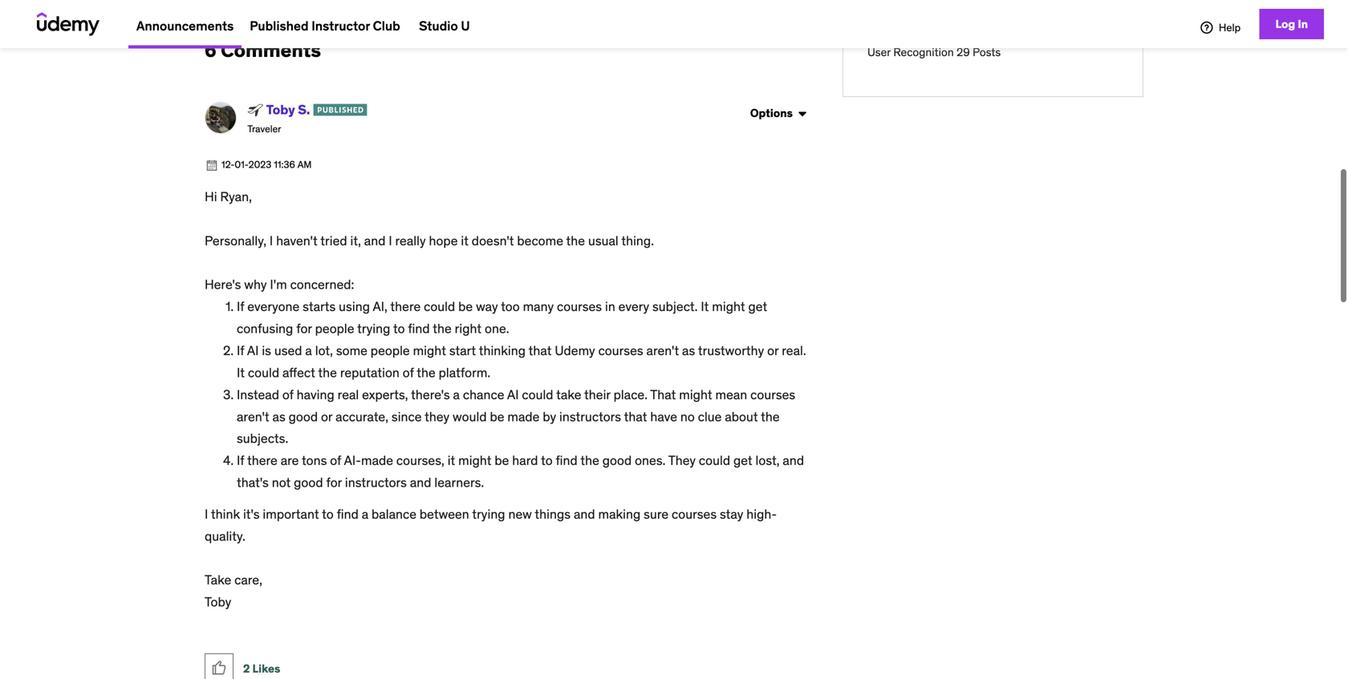 Task type: vqa. For each thing, say whether or not it's contained in the screenshot.
Liked
no



Task type: locate. For each thing, give the bounding box(es) containing it.
1 vertical spatial instructors
[[345, 475, 407, 491]]

0 horizontal spatial toby
[[205, 594, 231, 611]]

2 vertical spatial good
[[294, 475, 323, 491]]

1 vertical spatial get
[[734, 453, 753, 469]]

i'm
[[270, 277, 287, 293]]

tons
[[302, 453, 327, 469]]

0 horizontal spatial trying
[[357, 321, 390, 337]]

way
[[476, 299, 498, 315]]

real.
[[782, 343, 806, 359]]

be left "hard" on the left of the page
[[495, 453, 509, 469]]

courses
[[557, 299, 602, 315], [598, 343, 643, 359], [751, 387, 796, 403], [672, 506, 717, 523]]

the
[[566, 233, 585, 249], [433, 321, 452, 337], [318, 365, 337, 381], [417, 365, 436, 381], [761, 409, 780, 425], [581, 453, 599, 469]]

made left by
[[508, 409, 540, 425]]

u
[[461, 18, 470, 34]]

0 vertical spatial ai
[[247, 343, 259, 359]]

0 vertical spatial trying
[[357, 321, 390, 337]]

every
[[619, 299, 649, 315]]

0 vertical spatial as
[[682, 343, 695, 359]]

good left ones. at the bottom
[[603, 453, 632, 469]]

toby inside take care, toby
[[205, 594, 231, 611]]

likes
[[252, 662, 280, 677]]

to
[[393, 321, 405, 337], [541, 453, 553, 469], [322, 506, 334, 523]]

1 vertical spatial a
[[453, 387, 460, 403]]

0 vertical spatial there
[[390, 299, 421, 315]]

the right about
[[761, 409, 780, 425]]

0 horizontal spatial a
[[305, 343, 312, 359]]

i inside i think it's important to find a balance between trying new things and making sure courses stay high- quality.
[[205, 506, 208, 523]]

0 vertical spatial that
[[529, 343, 552, 359]]

find left right
[[408, 321, 430, 337]]

0 horizontal spatial aren't
[[237, 409, 269, 425]]

1 vertical spatial good
[[603, 453, 632, 469]]

1 horizontal spatial a
[[362, 506, 369, 523]]

start
[[449, 343, 476, 359]]

0 vertical spatial find
[[408, 321, 430, 337]]

as up subjects. at left
[[273, 409, 286, 425]]

stay
[[720, 506, 743, 523]]

2 horizontal spatial to
[[541, 453, 553, 469]]

if
[[237, 299, 244, 315], [237, 343, 244, 359], [237, 453, 244, 469]]

be left way
[[458, 299, 473, 315]]

might up learners.
[[458, 453, 492, 469]]

1 horizontal spatial instructors
[[559, 409, 621, 425]]

1 vertical spatial if
[[237, 343, 244, 359]]

1 horizontal spatial trying
[[472, 506, 505, 523]]

1 vertical spatial find
[[556, 453, 578, 469]]

2 vertical spatial a
[[362, 506, 369, 523]]

of down affect
[[282, 387, 294, 403]]

a inside i think it's important to find a balance between trying new things and making sure courses stay high- quality.
[[362, 506, 369, 523]]

0 vertical spatial get
[[748, 299, 767, 315]]

1 horizontal spatial that
[[624, 409, 647, 425]]

0 vertical spatial instructors
[[559, 409, 621, 425]]

of left ai-
[[330, 453, 341, 469]]

0 horizontal spatial instructors
[[345, 475, 407, 491]]

accurate,
[[336, 409, 388, 425]]

courses left stay
[[672, 506, 717, 523]]

aren't down instead
[[237, 409, 269, 425]]

29
[[957, 45, 970, 59]]

1 vertical spatial ai
[[507, 387, 519, 403]]

could up right
[[424, 299, 455, 315]]

0 horizontal spatial it
[[448, 453, 455, 469]]

2 vertical spatial if
[[237, 453, 244, 469]]

traveler image
[[248, 102, 264, 118], [313, 104, 367, 116]]

2 vertical spatial to
[[322, 506, 334, 523]]

get left lost,
[[734, 453, 753, 469]]

ai
[[247, 343, 259, 359], [507, 387, 519, 403]]

for down tons
[[326, 475, 342, 491]]

ai right "chance"
[[507, 387, 519, 403]]

1 horizontal spatial people
[[371, 343, 410, 359]]

be down "chance"
[[490, 409, 504, 425]]

learners.
[[435, 475, 484, 491]]

it,
[[350, 233, 361, 249]]

1 vertical spatial or
[[321, 409, 332, 425]]

0 vertical spatial it
[[461, 233, 469, 249]]

if up that's
[[237, 453, 244, 469]]

to right "hard" on the left of the page
[[541, 453, 553, 469]]

ai left is
[[247, 343, 259, 359]]

it right subject.
[[701, 299, 709, 315]]

1 vertical spatial trying
[[472, 506, 505, 523]]

2 horizontal spatial i
[[389, 233, 392, 249]]

1 vertical spatial that
[[624, 409, 647, 425]]

studio
[[419, 18, 458, 34]]

2
[[243, 662, 250, 677]]

it up instead
[[237, 365, 245, 381]]

1 vertical spatial of
[[282, 387, 294, 403]]

good
[[289, 409, 318, 425], [603, 453, 632, 469], [294, 475, 323, 491]]

people up lot,
[[315, 321, 354, 337]]

0 horizontal spatial made
[[361, 453, 393, 469]]

and right things
[[574, 506, 595, 523]]

0 vertical spatial people
[[315, 321, 354, 337]]

mean
[[716, 387, 747, 403]]

1 vertical spatial it
[[448, 453, 455, 469]]

0 vertical spatial toby
[[266, 101, 295, 118]]

instructors down their
[[559, 409, 621, 425]]

0 vertical spatial aren't
[[647, 343, 679, 359]]

instructors
[[559, 409, 621, 425], [345, 475, 407, 491]]

if left is
[[237, 343, 244, 359]]

2 vertical spatial of
[[330, 453, 341, 469]]

new
[[508, 506, 532, 523]]

a down platform.
[[453, 387, 460, 403]]

and inside i think it's important to find a balance between trying new things and making sure courses stay high- quality.
[[574, 506, 595, 523]]

good down tons
[[294, 475, 323, 491]]

if down why
[[237, 299, 244, 315]]

0 horizontal spatial to
[[322, 506, 334, 523]]

get up trustworthy
[[748, 299, 767, 315]]

since
[[392, 409, 422, 425]]

hi
[[205, 189, 217, 205]]

i left haven't
[[270, 233, 273, 249]]

there down subjects. at left
[[247, 453, 278, 469]]

might
[[712, 299, 745, 315], [413, 343, 446, 359], [679, 387, 712, 403], [458, 453, 492, 469]]

of up there's at the left of page
[[403, 365, 414, 381]]

1 vertical spatial there
[[247, 453, 278, 469]]

0 horizontal spatial people
[[315, 321, 354, 337]]

traveler image up traveler
[[248, 102, 264, 118]]

studio u
[[419, 18, 470, 34]]

2 vertical spatial find
[[337, 506, 359, 523]]

1 horizontal spatial for
[[326, 475, 342, 491]]

6 comments
[[205, 38, 321, 62]]

3 if from the top
[[237, 453, 244, 469]]

confusing
[[237, 321, 293, 337]]

0 vertical spatial of
[[403, 365, 414, 381]]

is
[[262, 343, 271, 359]]

made
[[508, 409, 540, 425], [361, 453, 393, 469]]

1 horizontal spatial i
[[270, 233, 273, 249]]

that
[[650, 387, 676, 403]]

trying down ai,
[[357, 321, 390, 337]]

there right ai,
[[390, 299, 421, 315]]

find inside i think it's important to find a balance between trying new things and making sure courses stay high- quality.
[[337, 506, 359, 523]]

instructor
[[312, 18, 370, 34]]

have
[[650, 409, 677, 425]]

might up no
[[679, 387, 712, 403]]

could right the they
[[699, 453, 730, 469]]

0 horizontal spatial traveler image
[[248, 102, 264, 118]]

0 vertical spatial if
[[237, 299, 244, 315]]

balance
[[372, 506, 417, 523]]

1 horizontal spatial made
[[508, 409, 540, 425]]

personally,
[[205, 233, 267, 249]]

toby down take
[[205, 594, 231, 611]]

0 horizontal spatial as
[[273, 409, 286, 425]]

it inside here's why i'm concerned: if everyone starts using ai, there could be way too many courses in every subject. it might get confusing for people trying to find the right one. if ai is used a lot, some people might start thinking that udemy courses aren't as trustworthy or real. it could affect the reputation of the platform. instead of having real experts, there's a chance ai could take their place. that might mean courses aren't as good or accurate, since they would be made by instructors that have no clue about the subjects. if there are tons of ai-made courses, it might be hard to find the good ones. they could get lost, and that's not good for instructors and learners.
[[448, 453, 455, 469]]

could up by
[[522, 387, 553, 403]]

0 horizontal spatial for
[[296, 321, 312, 337]]

1 horizontal spatial aren't
[[647, 343, 679, 359]]

of
[[403, 365, 414, 381], [282, 387, 294, 403], [330, 453, 341, 469]]

1 horizontal spatial of
[[330, 453, 341, 469]]

that
[[529, 343, 552, 359], [624, 409, 647, 425]]

thinking
[[479, 343, 526, 359]]

courses up place.
[[598, 343, 643, 359]]

to up reputation
[[393, 321, 405, 337]]

toby left s.
[[266, 101, 295, 118]]

platform.
[[439, 365, 491, 381]]

1 vertical spatial toby
[[205, 594, 231, 611]]

instructors down ai-
[[345, 475, 407, 491]]

might left start
[[413, 343, 446, 359]]

ai-
[[344, 453, 361, 469]]

1 vertical spatial for
[[326, 475, 342, 491]]

quality.
[[205, 528, 245, 545]]

1 horizontal spatial find
[[408, 321, 430, 337]]

take
[[556, 387, 581, 403]]

a left lot,
[[305, 343, 312, 359]]

that left udemy
[[529, 343, 552, 359]]

0 vertical spatial or
[[767, 343, 779, 359]]

be
[[458, 299, 473, 315], [490, 409, 504, 425], [495, 453, 509, 469]]

the left ones. at the bottom
[[581, 453, 599, 469]]

by
[[543, 409, 556, 425]]

take
[[205, 572, 231, 589]]

0 vertical spatial good
[[289, 409, 318, 425]]

1 horizontal spatial it
[[461, 233, 469, 249]]

trying left new
[[472, 506, 505, 523]]

trying
[[357, 321, 390, 337], [472, 506, 505, 523]]

2 if from the top
[[237, 343, 244, 359]]

here's
[[205, 277, 241, 293]]

0 vertical spatial made
[[508, 409, 540, 425]]

for down starts
[[296, 321, 312, 337]]

or left 'real.'
[[767, 343, 779, 359]]

tried
[[320, 233, 347, 249]]

and right it,
[[364, 233, 386, 249]]

0 vertical spatial to
[[393, 321, 405, 337]]

in
[[1298, 17, 1308, 31]]

1 vertical spatial it
[[237, 365, 245, 381]]

and right lost,
[[783, 453, 804, 469]]

to inside i think it's important to find a balance between trying new things and making sure courses stay high- quality.
[[322, 506, 334, 523]]

care,
[[234, 572, 262, 589]]

experts,
[[362, 387, 408, 403]]

1 vertical spatial made
[[361, 453, 393, 469]]

usual
[[588, 233, 619, 249]]

i
[[270, 233, 273, 249], [389, 233, 392, 249], [205, 506, 208, 523]]

traveler image right s.
[[313, 104, 367, 116]]

1 horizontal spatial to
[[393, 321, 405, 337]]

it up learners.
[[448, 453, 455, 469]]

right
[[455, 321, 482, 337]]

the left right
[[433, 321, 452, 337]]

the down lot,
[[318, 365, 337, 381]]

log in
[[1276, 17, 1308, 31]]

1 horizontal spatial there
[[390, 299, 421, 315]]

that down place.
[[624, 409, 647, 425]]

1 horizontal spatial ai
[[507, 387, 519, 403]]

aren't up that
[[647, 343, 679, 359]]

1 vertical spatial aren't
[[237, 409, 269, 425]]

find left balance
[[337, 506, 359, 523]]

0 horizontal spatial i
[[205, 506, 208, 523]]

or down having on the bottom of the page
[[321, 409, 332, 425]]

find right "hard" on the left of the page
[[556, 453, 578, 469]]

good down having on the bottom of the page
[[289, 409, 318, 425]]

it right hope
[[461, 233, 469, 249]]

as left trustworthy
[[682, 343, 695, 359]]

trying inside i think it's important to find a balance between trying new things and making sure courses stay high- quality.
[[472, 506, 505, 523]]

a left balance
[[362, 506, 369, 523]]

1 horizontal spatial toby
[[266, 101, 295, 118]]

to right the important
[[322, 506, 334, 523]]

courses up about
[[751, 387, 796, 403]]

things
[[535, 506, 571, 523]]

get
[[748, 299, 767, 315], [734, 453, 753, 469]]

0 horizontal spatial find
[[337, 506, 359, 523]]

aren't
[[647, 343, 679, 359], [237, 409, 269, 425]]

toby s. link
[[266, 101, 310, 118]]

chance
[[463, 387, 504, 403]]

i left 'think'
[[205, 506, 208, 523]]

i left really
[[389, 233, 392, 249]]

options
[[750, 106, 793, 121]]

1 horizontal spatial it
[[701, 299, 709, 315]]

made left courses,
[[361, 453, 393, 469]]

people up reputation
[[371, 343, 410, 359]]

1 vertical spatial to
[[541, 453, 553, 469]]

studio u link
[[411, 4, 478, 49]]

‎12-
[[221, 159, 235, 171]]

options button
[[745, 99, 815, 126]]

2 horizontal spatial find
[[556, 453, 578, 469]]



Task type: describe. For each thing, give the bounding box(es) containing it.
1 if from the top
[[237, 299, 244, 315]]

important
[[263, 506, 319, 523]]

11:36
[[274, 159, 295, 171]]

would
[[453, 409, 487, 425]]

clue
[[698, 409, 722, 425]]

toby s. image
[[205, 102, 237, 134]]

user recognition link
[[868, 40, 954, 64]]

the up there's at the left of page
[[417, 365, 436, 381]]

hope
[[429, 233, 458, 249]]

instead
[[237, 387, 279, 403]]

recognition
[[894, 45, 954, 59]]

01-
[[235, 159, 248, 171]]

posts
[[973, 45, 1001, 59]]

am
[[298, 159, 312, 171]]

real
[[338, 387, 359, 403]]

published
[[250, 18, 309, 34]]

1 vertical spatial as
[[273, 409, 286, 425]]

0 horizontal spatial it
[[237, 365, 245, 381]]

are
[[281, 453, 299, 469]]

here's why i'm concerned: if everyone starts using ai, there could be way too many courses in every subject. it might get confusing for people trying to find the right one. if ai is used a lot, some people might start thinking that udemy courses aren't as trustworthy or real. it could affect the reputation of the platform. instead of having real experts, there's a chance ai could take their place. that might mean courses aren't as good or accurate, since they would be made by instructors that have no clue about the subjects. if there are tons of ai-made courses, it might be hard to find the good ones. they could get lost, and that's not good for instructors and learners.
[[205, 277, 806, 491]]

comments
[[221, 38, 321, 62]]

0 vertical spatial a
[[305, 343, 312, 359]]

one.
[[485, 321, 509, 337]]

think
[[211, 506, 240, 523]]

ryan,
[[220, 189, 252, 205]]

6
[[205, 38, 217, 62]]

trying inside here's why i'm concerned: if everyone starts using ai, there could be way too many courses in every subject. it might get confusing for people trying to find the right one. if ai is used a lot, some people might start thinking that udemy courses aren't as trustworthy or real. it could affect the reputation of the platform. instead of having real experts, there's a chance ai could take their place. that might mean courses aren't as good or accurate, since they would be made by instructors that have no clue about the subjects. if there are tons of ai-made courses, it might be hard to find the good ones. they could get lost, and that's not good for instructors and learners.
[[357, 321, 390, 337]]

1 horizontal spatial as
[[682, 343, 695, 359]]

courses left in
[[557, 299, 602, 315]]

concerned:
[[290, 277, 354, 293]]

hard
[[512, 453, 538, 469]]

club
[[373, 18, 400, 34]]

2 horizontal spatial of
[[403, 365, 414, 381]]

0 horizontal spatial or
[[321, 409, 332, 425]]

2 horizontal spatial a
[[453, 387, 460, 403]]

might up trustworthy
[[712, 299, 745, 315]]

affect
[[282, 365, 315, 381]]

1 horizontal spatial traveler image
[[313, 104, 367, 116]]

in
[[605, 299, 615, 315]]

sure
[[644, 506, 669, 523]]

and down courses,
[[410, 475, 431, 491]]

really
[[395, 233, 426, 249]]

0 horizontal spatial of
[[282, 387, 294, 403]]

about
[[725, 409, 758, 425]]

high-
[[747, 506, 777, 523]]

‎12-01-2023 11:36 am
[[221, 159, 312, 171]]

it's
[[243, 506, 260, 523]]

why
[[244, 277, 267, 293]]

many
[[523, 299, 554, 315]]

0 horizontal spatial that
[[529, 343, 552, 359]]

lot,
[[315, 343, 333, 359]]

become
[[517, 233, 563, 249]]

ones.
[[635, 453, 666, 469]]

2 likes
[[243, 662, 280, 677]]

1 horizontal spatial or
[[767, 343, 779, 359]]

the left usual
[[566, 233, 585, 249]]

user recognition 29 posts
[[868, 45, 1001, 59]]

0 vertical spatial it
[[701, 299, 709, 315]]

s.
[[298, 101, 310, 118]]

they
[[425, 409, 450, 425]]

courses,
[[396, 453, 444, 469]]

that's
[[237, 475, 269, 491]]

published instructor club link
[[242, 4, 408, 49]]

announcements link
[[128, 4, 242, 49]]

help
[[1219, 21, 1241, 34]]

could down is
[[248, 365, 279, 381]]

0 horizontal spatial there
[[247, 453, 278, 469]]

1 vertical spatial people
[[371, 343, 410, 359]]

announcements
[[136, 18, 234, 34]]

2 vertical spatial be
[[495, 453, 509, 469]]

thing.
[[621, 233, 654, 249]]

1 vertical spatial be
[[490, 409, 504, 425]]

reputation
[[340, 365, 400, 381]]

published instructor club
[[250, 18, 400, 34]]

ai,
[[373, 299, 388, 315]]

0 vertical spatial for
[[296, 321, 312, 337]]

lost,
[[756, 453, 780, 469]]

subject.
[[653, 299, 698, 315]]

log in link
[[1260, 9, 1324, 39]]

their
[[584, 387, 611, 403]]

0 vertical spatial be
[[458, 299, 473, 315]]

they
[[668, 453, 696, 469]]

help link
[[1199, 21, 1241, 34]]

udemy
[[555, 343, 595, 359]]

too
[[501, 299, 520, 315]]

0 horizontal spatial ai
[[247, 343, 259, 359]]

trustworthy
[[698, 343, 764, 359]]

subjects.
[[237, 431, 288, 447]]

using
[[339, 299, 370, 315]]

personally, i haven't tried it, and i really hope it doesn't become the usual thing.
[[205, 233, 654, 249]]

some
[[336, 343, 368, 359]]

traveler
[[248, 123, 281, 135]]

user
[[868, 45, 891, 59]]

courses inside i think it's important to find a balance between trying new things and making sure courses stay high- quality.
[[672, 506, 717, 523]]

take care, toby
[[205, 572, 262, 611]]

between
[[420, 506, 469, 523]]

haven't
[[276, 233, 318, 249]]

everyone
[[247, 299, 300, 315]]

used
[[274, 343, 302, 359]]

toby s.
[[266, 101, 310, 118]]

starts
[[303, 299, 336, 315]]



